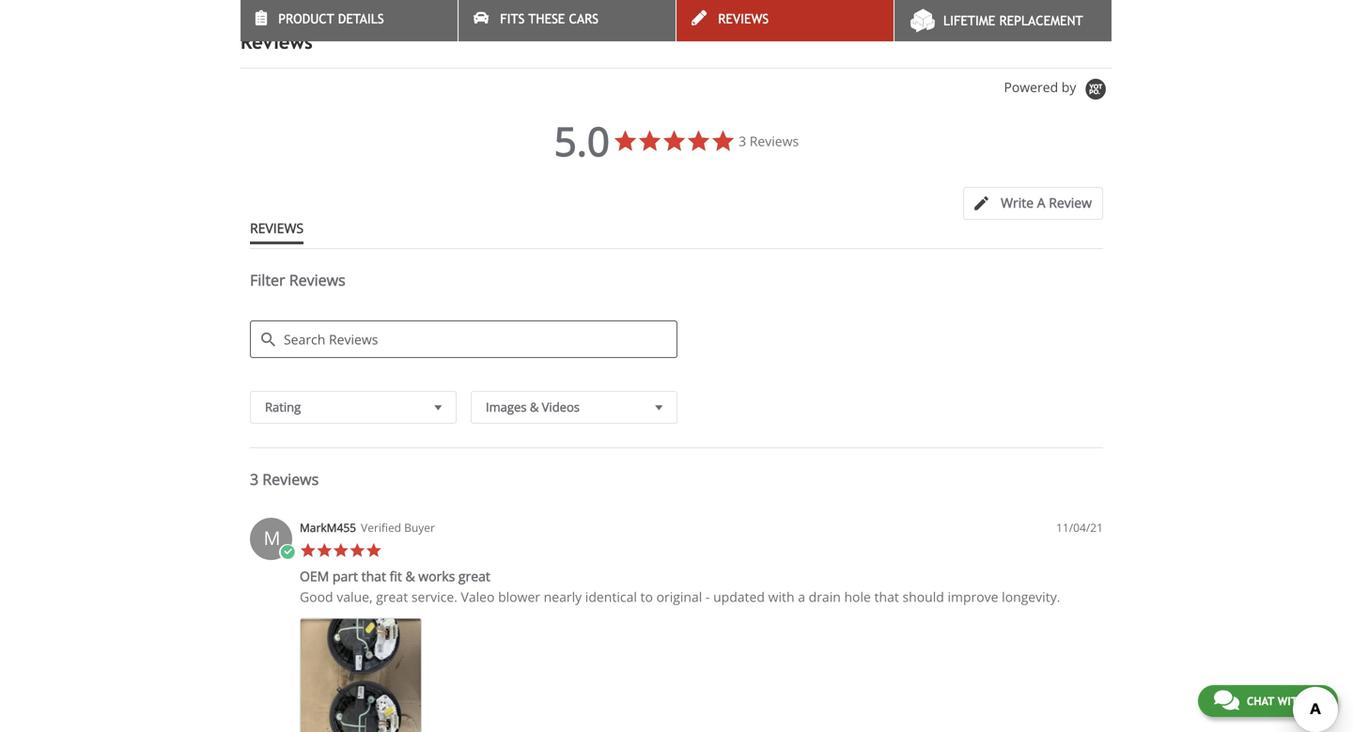 Task type: describe. For each thing, give the bounding box(es) containing it.
images
[[486, 399, 527, 416]]

down triangle image
[[430, 398, 446, 417]]

improve
[[948, 588, 999, 606]]

lifetime replacement
[[944, 13, 1083, 28]]

chat
[[1247, 694, 1274, 708]]

service.
[[411, 588, 458, 606]]

5.0 star rating element
[[554, 114, 610, 168]]

0 horizontal spatial great
[[376, 588, 408, 606]]

3 star image from the left
[[349, 542, 366, 559]]

2 star image from the left
[[366, 542, 382, 559]]

a
[[1037, 194, 1046, 212]]

write no frame image
[[975, 197, 998, 211]]

1 horizontal spatial that
[[874, 588, 899, 606]]

chat with us
[[1247, 694, 1322, 708]]

markm455
[[300, 520, 356, 535]]

write
[[1001, 194, 1034, 212]]

write a review button
[[963, 187, 1103, 220]]

Search Reviews search field
[[250, 321, 678, 358]]

lifetime replacement link
[[895, 0, 1112, 41]]

powered
[[1004, 78, 1058, 96]]

review date 11/04/21 element
[[1056, 520, 1103, 536]]

works
[[418, 567, 455, 585]]

videos
[[542, 399, 580, 416]]

-
[[706, 588, 710, 606]]

& inside images & videos filter 'field'
[[530, 399, 539, 416]]

image of review by markm455 on  4 nov 2021 number 1 image
[[300, 618, 422, 732]]

1 horizontal spatial 3 reviews
[[739, 132, 799, 150]]

fits
[[500, 11, 525, 26]]

reviews
[[250, 219, 304, 237]]

hole
[[844, 588, 871, 606]]

product
[[278, 11, 334, 26]]

oem part that fit & works great heading
[[300, 567, 490, 589]]

us
[[1309, 694, 1322, 708]]

m
[[264, 525, 281, 551]]

updated
[[713, 588, 765, 606]]

Images & Videos Filter field
[[471, 391, 678, 424]]

0 vertical spatial that
[[361, 567, 386, 585]]

write a review
[[1001, 194, 1092, 212]]

1 star image from the left
[[300, 542, 316, 559]]

filter reviews heading
[[250, 270, 1103, 307]]

reviews inside heading
[[289, 270, 345, 290]]

buyer
[[404, 520, 435, 535]]

longevity.
[[1002, 588, 1060, 606]]

Rating Filter field
[[250, 391, 457, 424]]

chat with us link
[[1198, 685, 1338, 717]]

comments image
[[1214, 689, 1239, 711]]

reviews link
[[677, 0, 894, 41]]

valeo
[[461, 588, 495, 606]]

value,
[[337, 588, 373, 606]]

fit
[[390, 567, 402, 585]]

powered by
[[1004, 78, 1080, 96]]

fits these cars
[[500, 11, 599, 26]]

to
[[640, 588, 653, 606]]



Task type: locate. For each thing, give the bounding box(es) containing it.
1 horizontal spatial 3
[[739, 132, 746, 150]]

blower
[[498, 588, 540, 606]]

part
[[333, 567, 358, 585]]

oem part that fit & works great good value, great service. valeo blower nearly identical to original - updated with a drain hole that should improve longevity.
[[300, 567, 1060, 606]]

2 star image from the left
[[333, 542, 349, 559]]

details
[[338, 11, 384, 26]]

11/04/21
[[1056, 520, 1103, 535]]

product details
[[278, 11, 384, 26]]

that
[[361, 567, 386, 585], [874, 588, 899, 606]]

rating
[[265, 399, 301, 416]]

identical
[[585, 588, 637, 606]]

1 vertical spatial 3 reviews
[[250, 469, 319, 489]]

star image
[[316, 542, 333, 559], [333, 542, 349, 559], [349, 542, 366, 559]]

fits these cars link
[[459, 0, 676, 41]]

original
[[656, 588, 702, 606]]

star image down markm455
[[316, 542, 333, 559]]

1 vertical spatial 3
[[250, 469, 259, 489]]

star image down markm455 verified buyer
[[366, 542, 382, 559]]

0 vertical spatial with
[[768, 588, 795, 606]]

that left fit
[[361, 567, 386, 585]]

0 horizontal spatial star image
[[300, 542, 316, 559]]

0 horizontal spatial &
[[405, 567, 415, 585]]

with
[[768, 588, 795, 606], [1278, 694, 1305, 708]]

oem
[[300, 567, 329, 585]]

&
[[530, 399, 539, 416], [405, 567, 415, 585]]

1 vertical spatial great
[[376, 588, 408, 606]]

great down fit
[[376, 588, 408, 606]]

& inside oem part that fit & works great good value, great service. valeo blower nearly identical to original - updated with a drain hole that should improve longevity.
[[405, 567, 415, 585]]

cars
[[569, 11, 599, 26]]

0 vertical spatial 3 reviews
[[739, 132, 799, 150]]

with inside chat with us link
[[1278, 694, 1305, 708]]

by
[[1062, 78, 1076, 96]]

3 reviews
[[739, 132, 799, 150], [250, 469, 319, 489]]

these
[[529, 11, 565, 26]]

1 horizontal spatial with
[[1278, 694, 1305, 708]]

0 horizontal spatial 3
[[250, 469, 259, 489]]

markm455 verified buyer
[[300, 520, 435, 535]]

& left videos
[[530, 399, 539, 416]]

good
[[300, 588, 333, 606]]

1 star image from the left
[[316, 542, 333, 559]]

reviews
[[718, 11, 769, 26], [241, 31, 313, 53], [750, 132, 799, 150], [289, 270, 345, 290], [262, 469, 319, 489]]

star image right circle checkmark image
[[300, 542, 316, 559]]

drain
[[809, 588, 841, 606]]

1 horizontal spatial &
[[530, 399, 539, 416]]

star image down markm455 verified buyer
[[349, 542, 366, 559]]

images & videos
[[486, 399, 580, 416]]

magnifying glass image
[[261, 333, 275, 347]]

0 horizontal spatial with
[[768, 588, 795, 606]]

powered by link
[[1004, 78, 1113, 102]]

star image
[[300, 542, 316, 559], [366, 542, 382, 559]]

0 vertical spatial &
[[530, 399, 539, 416]]

with inside oem part that fit & works great good value, great service. valeo blower nearly identical to original - updated with a drain hole that should improve longevity.
[[768, 588, 795, 606]]

should
[[903, 588, 944, 606]]

1 horizontal spatial great
[[459, 567, 490, 585]]

a
[[798, 588, 805, 606]]

review
[[1049, 194, 1092, 212]]

1 vertical spatial that
[[874, 588, 899, 606]]

1 vertical spatial with
[[1278, 694, 1305, 708]]

0 horizontal spatial that
[[361, 567, 386, 585]]

product details link
[[241, 0, 458, 41]]

great up valeo
[[459, 567, 490, 585]]

with left a
[[768, 588, 795, 606]]

nearly
[[544, 588, 582, 606]]

verified
[[361, 520, 401, 535]]

that right hole
[[874, 588, 899, 606]]

0 horizontal spatial 3 reviews
[[250, 469, 319, 489]]

filter
[[250, 270, 285, 290]]

filter reviews
[[250, 270, 345, 290]]

& right fit
[[405, 567, 415, 585]]

replacement
[[999, 13, 1083, 28]]

0 vertical spatial great
[[459, 567, 490, 585]]

great
[[459, 567, 490, 585], [376, 588, 408, 606]]

circle checkmark image
[[279, 544, 296, 561]]

1 vertical spatial &
[[405, 567, 415, 585]]

list item
[[300, 618, 422, 732]]

star image up part on the bottom left of page
[[333, 542, 349, 559]]

with left us
[[1278, 694, 1305, 708]]

1 horizontal spatial star image
[[366, 542, 382, 559]]

down triangle image
[[651, 398, 667, 417]]

lifetime
[[944, 13, 995, 28]]

3
[[739, 132, 746, 150], [250, 469, 259, 489]]

0 vertical spatial 3
[[739, 132, 746, 150]]

verified buyer heading
[[361, 520, 435, 536]]

5.0
[[554, 114, 610, 168]]



Task type: vqa. For each thing, say whether or not it's contained in the screenshot.
the longevity.
yes



